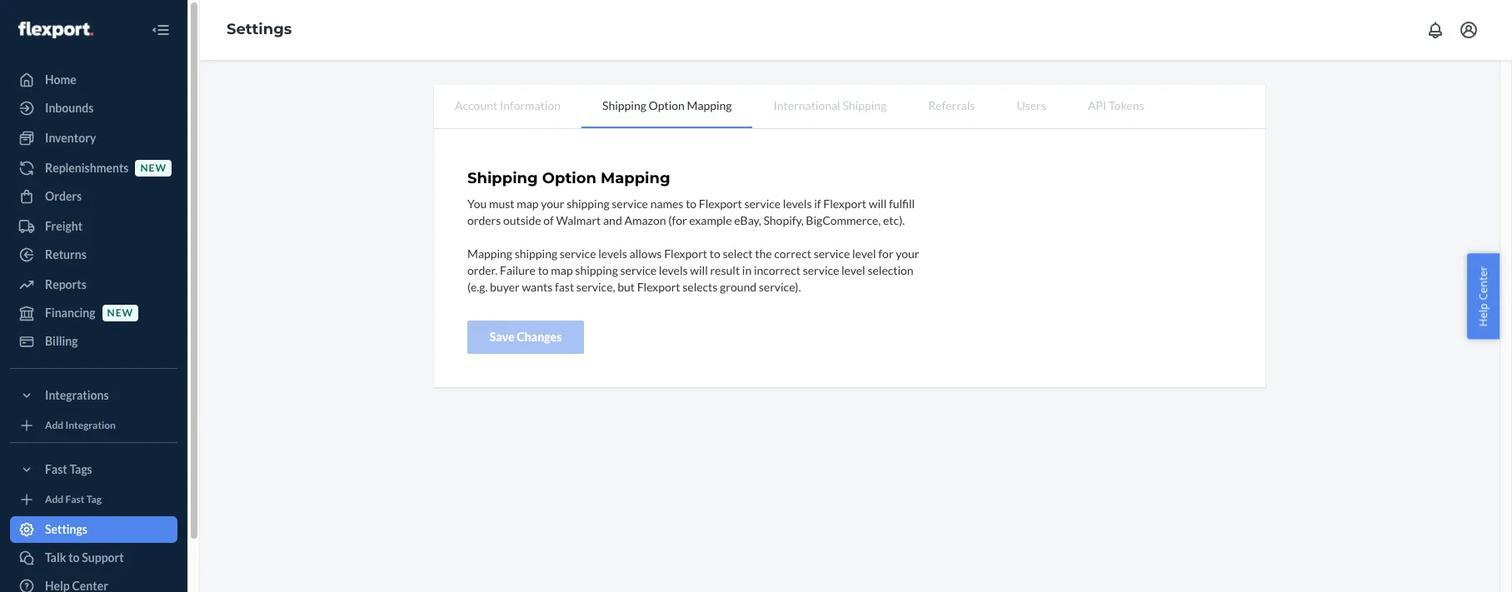 Task type: locate. For each thing, give the bounding box(es) containing it.
will up etc).
[[869, 197, 887, 211]]

to up (for
[[686, 197, 697, 211]]

add for add integration
[[45, 420, 64, 432]]

0 horizontal spatial will
[[690, 263, 708, 277]]

mapping
[[687, 98, 732, 113], [601, 169, 671, 188], [468, 247, 513, 261]]

inbounds
[[45, 101, 94, 115]]

1 vertical spatial will
[[690, 263, 708, 277]]

0 vertical spatial settings
[[227, 20, 292, 38]]

0 vertical spatial mapping
[[687, 98, 732, 113]]

new down reports link in the left of the page
[[107, 307, 133, 320]]

order.
[[468, 263, 498, 277]]

1 horizontal spatial will
[[869, 197, 887, 211]]

1 vertical spatial levels
[[599, 247, 628, 261]]

service down "correct"
[[803, 263, 840, 277]]

0 vertical spatial new
[[140, 162, 167, 175]]

1 vertical spatial your
[[896, 247, 920, 261]]

returns
[[45, 248, 87, 262]]

you
[[468, 197, 487, 211]]

0 vertical spatial shipping option mapping
[[603, 98, 732, 113]]

tokens
[[1109, 98, 1145, 113]]

billing link
[[10, 328, 178, 355]]

failure
[[500, 263, 536, 277]]

shipping up the walmart
[[567, 197, 610, 211]]

correct
[[775, 247, 812, 261]]

1 vertical spatial map
[[551, 263, 573, 277]]

0 vertical spatial map
[[517, 197, 539, 211]]

0 vertical spatial add
[[45, 420, 64, 432]]

shipping
[[567, 197, 610, 211], [515, 247, 558, 261], [575, 263, 618, 277]]

in
[[743, 263, 752, 277]]

flexport logo image
[[18, 21, 93, 38]]

map up fast
[[551, 263, 573, 277]]

talk
[[45, 551, 66, 565]]

but
[[618, 280, 635, 294]]

add down fast tags
[[45, 494, 64, 506]]

fast left tags
[[45, 463, 67, 477]]

will up "selects"
[[690, 263, 708, 277]]

your right "for"
[[896, 247, 920, 261]]

map up outside
[[517, 197, 539, 211]]

save changes button
[[468, 321, 584, 354]]

level
[[853, 247, 877, 261], [842, 263, 866, 277]]

0 horizontal spatial shipping
[[468, 169, 538, 188]]

settings
[[227, 20, 292, 38], [45, 523, 87, 537]]

open account menu image
[[1460, 20, 1480, 40]]

reports
[[45, 278, 87, 292]]

shipping
[[603, 98, 647, 113], [843, 98, 887, 113], [468, 169, 538, 188]]

add for add fast tag
[[45, 494, 64, 506]]

inventory link
[[10, 125, 178, 152]]

levels up "selects"
[[659, 263, 688, 277]]

1 vertical spatial add
[[45, 494, 64, 506]]

0 vertical spatial will
[[869, 197, 887, 211]]

service,
[[577, 280, 616, 294]]

for
[[879, 247, 894, 261]]

1 horizontal spatial option
[[649, 98, 685, 113]]

1 vertical spatial settings link
[[10, 517, 178, 544]]

1 horizontal spatial shipping
[[603, 98, 647, 113]]

levels left the allows
[[599, 247, 628, 261]]

international
[[774, 98, 841, 113]]

0 vertical spatial your
[[541, 197, 565, 211]]

orders
[[468, 213, 501, 227]]

levels
[[783, 197, 812, 211], [599, 247, 628, 261], [659, 263, 688, 277]]

2 horizontal spatial shipping
[[843, 98, 887, 113]]

1 horizontal spatial new
[[140, 162, 167, 175]]

0 vertical spatial fast
[[45, 463, 67, 477]]

save
[[490, 330, 515, 344]]

support
[[82, 551, 124, 565]]

select
[[723, 247, 753, 261]]

0 vertical spatial shipping
[[567, 197, 610, 211]]

to inside you must map your shipping service names to flexport service levels if flexport will fulfill orders outside of walmart and amazon (for example ebay, shopify, bigcommerce, etc).
[[686, 197, 697, 211]]

freight
[[45, 219, 83, 233]]

0 horizontal spatial mapping
[[468, 247, 513, 261]]

help center button
[[1468, 254, 1500, 339]]

1 vertical spatial new
[[107, 307, 133, 320]]

information
[[500, 98, 561, 113]]

fast tags button
[[10, 457, 178, 483]]

orders link
[[10, 183, 178, 210]]

flexport
[[699, 197, 742, 211], [824, 197, 867, 211], [664, 247, 708, 261], [637, 280, 681, 294]]

new
[[140, 162, 167, 175], [107, 307, 133, 320]]

level left "for"
[[853, 247, 877, 261]]

flexport up bigcommerce,
[[824, 197, 867, 211]]

1 vertical spatial mapping
[[601, 169, 671, 188]]

service down the walmart
[[560, 247, 596, 261]]

save changes
[[490, 330, 562, 344]]

integration
[[65, 420, 116, 432]]

tag
[[86, 494, 102, 506]]

1 vertical spatial fast
[[65, 494, 85, 506]]

0 horizontal spatial option
[[542, 169, 597, 188]]

shipping up service,
[[575, 263, 618, 277]]

shipping up failure
[[515, 247, 558, 261]]

fast left tag at left bottom
[[65, 494, 85, 506]]

(e.g.
[[468, 280, 488, 294]]

add fast tag
[[45, 494, 102, 506]]

shopify,
[[764, 213, 804, 227]]

your
[[541, 197, 565, 211], [896, 247, 920, 261]]

replenishments
[[45, 161, 129, 175]]

1 horizontal spatial levels
[[659, 263, 688, 277]]

0 vertical spatial settings link
[[227, 20, 292, 38]]

will
[[869, 197, 887, 211], [690, 263, 708, 277]]

0 vertical spatial levels
[[783, 197, 812, 211]]

bigcommerce,
[[806, 213, 881, 227]]

option
[[649, 98, 685, 113], [542, 169, 597, 188]]

0 horizontal spatial your
[[541, 197, 565, 211]]

tags
[[70, 463, 92, 477]]

1 add from the top
[[45, 420, 64, 432]]

settings link
[[227, 20, 292, 38], [10, 517, 178, 544]]

2 add from the top
[[45, 494, 64, 506]]

1 horizontal spatial map
[[551, 263, 573, 277]]

0 horizontal spatial settings link
[[10, 517, 178, 544]]

0 horizontal spatial new
[[107, 307, 133, 320]]

2 horizontal spatial mapping
[[687, 98, 732, 113]]

to right talk
[[68, 551, 80, 565]]

1 vertical spatial settings
[[45, 523, 87, 537]]

1 horizontal spatial settings link
[[227, 20, 292, 38]]

ebay,
[[735, 213, 762, 227]]

levels left if
[[783, 197, 812, 211]]

1 horizontal spatial your
[[896, 247, 920, 261]]

map
[[517, 197, 539, 211], [551, 263, 573, 277]]

center
[[1477, 266, 1492, 300]]

shipping option mapping inside tab
[[603, 98, 732, 113]]

reports link
[[10, 272, 178, 298]]

to
[[686, 197, 697, 211], [710, 247, 721, 261], [538, 263, 549, 277], [68, 551, 80, 565]]

mapping inside mapping shipping service levels allows flexport to select the correct service level for your order.                 failure to map shipping service levels will result in incorrect service level selection (e.g. buyer wants fast service, but flexport selects ground service).
[[468, 247, 513, 261]]

0 vertical spatial option
[[649, 98, 685, 113]]

flexport down (for
[[664, 247, 708, 261]]

1 vertical spatial option
[[542, 169, 597, 188]]

service up amazon
[[612, 197, 649, 211]]

service
[[612, 197, 649, 211], [745, 197, 781, 211], [560, 247, 596, 261], [814, 247, 851, 261], [621, 263, 657, 277], [803, 263, 840, 277]]

1 horizontal spatial mapping
[[601, 169, 671, 188]]

help center
[[1477, 266, 1492, 327]]

levels inside you must map your shipping service names to flexport service levels if flexport will fulfill orders outside of walmart and amazon (for example ebay, shopify, bigcommerce, etc).
[[783, 197, 812, 211]]

users
[[1017, 98, 1047, 113]]

add
[[45, 420, 64, 432], [45, 494, 64, 506]]

add fast tag link
[[10, 490, 178, 510]]

0 horizontal spatial map
[[517, 197, 539, 211]]

shipping option mapping
[[603, 98, 732, 113], [468, 169, 671, 188]]

new up the orders link
[[140, 162, 167, 175]]

your inside you must map your shipping service names to flexport service levels if flexport will fulfill orders outside of walmart and amazon (for example ebay, shopify, bigcommerce, etc).
[[541, 197, 565, 211]]

tab list
[[434, 85, 1266, 129]]

your inside mapping shipping service levels allows flexport to select the correct service level for your order.                 failure to map shipping service levels will result in incorrect service level selection (e.g. buyer wants fast service, but flexport selects ground service).
[[896, 247, 920, 261]]

0 horizontal spatial settings
[[45, 523, 87, 537]]

add left integration
[[45, 420, 64, 432]]

2 vertical spatial mapping
[[468, 247, 513, 261]]

your up of
[[541, 197, 565, 211]]

2 horizontal spatial levels
[[783, 197, 812, 211]]

international shipping tab
[[753, 85, 908, 127]]

level left selection
[[842, 263, 866, 277]]

shipping option mapping tab
[[582, 85, 753, 128]]

will inside mapping shipping service levels allows flexport to select the correct service level for your order.                 failure to map shipping service levels will result in incorrect service level selection (e.g. buyer wants fast service, but flexport selects ground service).
[[690, 263, 708, 277]]



Task type: vqa. For each thing, say whether or not it's contained in the screenshot.
Billing - Credits Report Provides information about credits applied to your account
no



Task type: describe. For each thing, give the bounding box(es) containing it.
names
[[651, 197, 684, 211]]

buyer
[[490, 280, 520, 294]]

fast tags
[[45, 463, 92, 477]]

of
[[544, 213, 554, 227]]

account
[[455, 98, 498, 113]]

home
[[45, 73, 77, 87]]

api tokens tab
[[1068, 85, 1166, 127]]

talk to support
[[45, 551, 124, 565]]

must
[[489, 197, 515, 211]]

(for
[[669, 213, 687, 227]]

if
[[815, 197, 822, 211]]

service).
[[759, 280, 801, 294]]

mapping inside tab
[[687, 98, 732, 113]]

freight link
[[10, 213, 178, 240]]

open notifications image
[[1426, 20, 1446, 40]]

fast inside dropdown button
[[45, 463, 67, 477]]

0 vertical spatial level
[[853, 247, 877, 261]]

fulfill
[[889, 197, 915, 211]]

shipping inside you must map your shipping service names to flexport service levels if flexport will fulfill orders outside of walmart and amazon (for example ebay, shopify, bigcommerce, etc).
[[567, 197, 610, 211]]

ground
[[720, 280, 757, 294]]

1 vertical spatial shipping option mapping
[[468, 169, 671, 188]]

walmart
[[556, 213, 601, 227]]

allows
[[630, 247, 662, 261]]

wants
[[522, 280, 553, 294]]

amazon
[[625, 213, 667, 227]]

service down bigcommerce,
[[814, 247, 851, 261]]

tab list containing account information
[[434, 85, 1266, 129]]

talk to support button
[[10, 545, 178, 572]]

flexport up example
[[699, 197, 742, 211]]

referrals tab
[[908, 85, 996, 127]]

selects
[[683, 280, 718, 294]]

outside
[[503, 213, 542, 227]]

and
[[604, 213, 622, 227]]

integrations button
[[10, 383, 178, 409]]

home link
[[10, 67, 178, 93]]

service up ebay,
[[745, 197, 781, 211]]

will inside you must map your shipping service names to flexport service levels if flexport will fulfill orders outside of walmart and amazon (for example ebay, shopify, bigcommerce, etc).
[[869, 197, 887, 211]]

map inside you must map your shipping service names to flexport service levels if flexport will fulfill orders outside of walmart and amazon (for example ebay, shopify, bigcommerce, etc).
[[517, 197, 539, 211]]

the
[[755, 247, 772, 261]]

flexport right but
[[637, 280, 681, 294]]

to up wants
[[538, 263, 549, 277]]

add integration link
[[10, 416, 178, 436]]

new for replenishments
[[140, 162, 167, 175]]

you must map your shipping service names to flexport service levels if flexport will fulfill orders outside of walmart and amazon (for example ebay, shopify, bigcommerce, etc).
[[468, 197, 915, 227]]

2 vertical spatial levels
[[659, 263, 688, 277]]

account information tab
[[434, 85, 582, 127]]

selection
[[868, 263, 914, 277]]

international shipping
[[774, 98, 887, 113]]

1 vertical spatial level
[[842, 263, 866, 277]]

1 vertical spatial shipping
[[515, 247, 558, 261]]

example
[[690, 213, 732, 227]]

new for financing
[[107, 307, 133, 320]]

financing
[[45, 306, 96, 320]]

api tokens
[[1088, 98, 1145, 113]]

1 horizontal spatial settings
[[227, 20, 292, 38]]

account information
[[455, 98, 561, 113]]

mapping shipping service levels allows flexport to select the correct service level for your order.                 failure to map shipping service levels will result in incorrect service level selection (e.g. buyer wants fast service, but flexport selects ground service).
[[468, 247, 920, 294]]

result
[[711, 263, 740, 277]]

billing
[[45, 334, 78, 348]]

map inside mapping shipping service levels allows flexport to select the correct service level for your order.                 failure to map shipping service levels will result in incorrect service level selection (e.g. buyer wants fast service, but flexport selects ground service).
[[551, 263, 573, 277]]

fast
[[555, 280, 574, 294]]

returns link
[[10, 242, 178, 268]]

to inside button
[[68, 551, 80, 565]]

service down the allows
[[621, 263, 657, 277]]

add integration
[[45, 420, 116, 432]]

to up result
[[710, 247, 721, 261]]

0 horizontal spatial levels
[[599, 247, 628, 261]]

users tab
[[996, 85, 1068, 127]]

api
[[1088, 98, 1107, 113]]

help
[[1477, 303, 1492, 327]]

referrals
[[929, 98, 976, 113]]

etc).
[[884, 213, 906, 227]]

changes
[[517, 330, 562, 344]]

close navigation image
[[151, 20, 171, 40]]

inventory
[[45, 131, 96, 145]]

orders
[[45, 189, 82, 203]]

incorrect
[[754, 263, 801, 277]]

option inside tab
[[649, 98, 685, 113]]

integrations
[[45, 388, 109, 403]]

inbounds link
[[10, 95, 178, 122]]

2 vertical spatial shipping
[[575, 263, 618, 277]]



